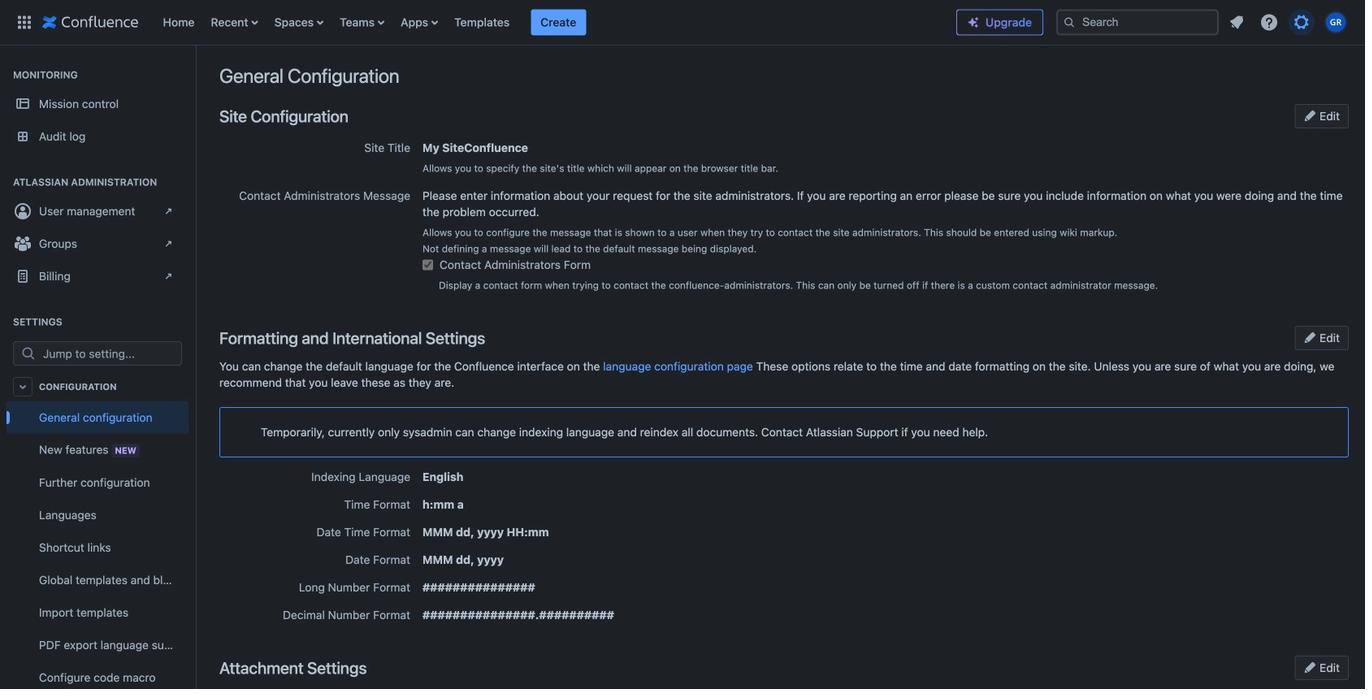 Task type: describe. For each thing, give the bounding box(es) containing it.
list for appswitcher icon at the left top
[[155, 0, 956, 45]]

collapse sidebar image
[[177, 54, 213, 86]]

appswitcher icon image
[[15, 13, 34, 32]]

premium image
[[967, 16, 980, 29]]

small image
[[1304, 331, 1317, 344]]

search image
[[1063, 16, 1076, 29]]

settings icon image
[[1292, 13, 1312, 32]]

notification icon image
[[1227, 13, 1247, 32]]

help icon image
[[1260, 13, 1279, 32]]



Task type: vqa. For each thing, say whether or not it's contained in the screenshot.
list item
yes



Task type: locate. For each thing, give the bounding box(es) containing it.
list item
[[531, 9, 586, 35]]

Settings Search field
[[38, 342, 181, 365]]

list item inside global "element"
[[531, 9, 586, 35]]

1 horizontal spatial list
[[1222, 8, 1355, 37]]

confluence image
[[42, 13, 139, 32], [42, 13, 139, 32]]

0 vertical spatial small image
[[1304, 109, 1317, 122]]

2 small image from the top
[[1304, 661, 1317, 674]]

1 small image from the top
[[1304, 109, 1317, 122]]

global element
[[10, 0, 956, 45]]

region
[[7, 401, 189, 689]]

main content
[[195, 46, 1365, 62]]

None search field
[[1056, 9, 1219, 35]]

list
[[155, 0, 956, 45], [1222, 8, 1355, 37]]

list for premium image
[[1222, 8, 1355, 37]]

banner
[[0, 0, 1365, 46]]

Search field
[[1056, 9, 1219, 35]]

None checkbox
[[423, 260, 433, 270]]

small image
[[1304, 109, 1317, 122], [1304, 661, 1317, 674]]

1 vertical spatial small image
[[1304, 661, 1317, 674]]

0 horizontal spatial list
[[155, 0, 956, 45]]



